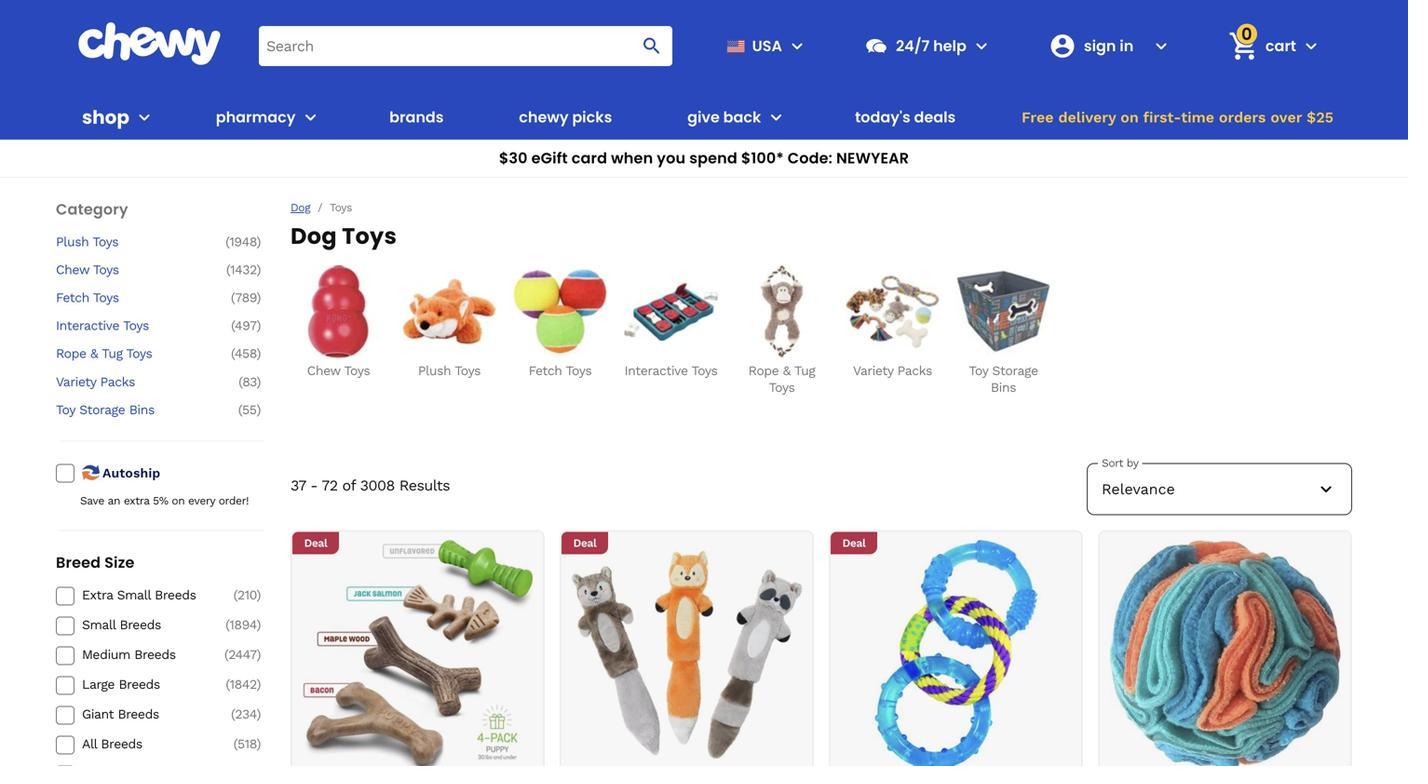 Task type: describe. For each thing, give the bounding box(es) containing it.
save an extra 5% on every order!
[[80, 495, 249, 508]]

all breeds
[[82, 737, 142, 752]]

( for 458
[[231, 346, 235, 362]]

save
[[80, 495, 104, 508]]

0 vertical spatial interactive toys
[[56, 318, 149, 334]]

chew inside list
[[307, 363, 341, 379]]

deal for petstages orka dental links tough dog chew toy image
[[843, 537, 866, 550]]

dog link
[[291, 201, 310, 215]]

( 497 )
[[231, 318, 261, 334]]

0 vertical spatial chew toys
[[56, 262, 119, 278]]

delivery
[[1059, 109, 1116, 126]]

( 83 )
[[239, 374, 261, 390]]

results
[[399, 477, 450, 495]]

chewy
[[519, 107, 569, 128]]

0 horizontal spatial fetch
[[56, 290, 89, 306]]

0 horizontal spatial variety packs link
[[56, 374, 214, 391]]

( for 497
[[231, 318, 235, 334]]

( for 83
[[239, 374, 242, 390]]

plush toys image
[[403, 266, 496, 359]]

0 vertical spatial chew
[[56, 262, 89, 278]]

today's deals link
[[848, 95, 964, 140]]

medium breeds link
[[82, 647, 214, 664]]

picks
[[572, 107, 612, 128]]

order!
[[219, 495, 249, 508]]

Product search field
[[259, 26, 673, 66]]

$100*
[[741, 148, 784, 169]]

1 horizontal spatial fetch toys
[[529, 363, 592, 379]]

chewy picks link
[[512, 95, 620, 140]]

24/7 help
[[896, 35, 967, 56]]

0 horizontal spatial toy
[[56, 402, 75, 418]]

frisco forest friends stuffing-free skinny plush squeaky dog toy, small to large image
[[572, 540, 803, 767]]

breeds up small breeds "link"
[[155, 588, 196, 603]]

every
[[188, 495, 215, 508]]

brands
[[390, 107, 444, 128]]

rope & tug toys image
[[736, 266, 829, 359]]

) for ( 83 )
[[257, 374, 261, 390]]

chewy picks
[[519, 107, 612, 128]]

24/7
[[896, 35, 930, 56]]

chewy home image
[[77, 22, 222, 65]]

today's
[[855, 107, 911, 128]]

newyear
[[837, 148, 909, 169]]

size
[[104, 552, 135, 573]]

fetch toys link inside list
[[512, 266, 608, 380]]

shop
[[82, 104, 129, 130]]

pharmacy link
[[208, 95, 296, 140]]

1 horizontal spatial variety packs
[[853, 363, 933, 379]]

petstages orka dental links tough dog chew toy image
[[841, 540, 1072, 767]]

items image
[[1227, 30, 1260, 63]]

of
[[342, 477, 356, 495]]

1 vertical spatial interactive
[[625, 363, 688, 379]]

( for 518
[[234, 737, 238, 752]]

789
[[235, 290, 257, 306]]

fetch toys image
[[514, 266, 607, 359]]

orders
[[1219, 109, 1266, 126]]

37
[[291, 477, 306, 495]]

1 vertical spatial plush toys
[[418, 363, 481, 379]]

) for ( 1842 )
[[257, 677, 261, 693]]

5%
[[153, 495, 168, 508]]

medium
[[82, 647, 130, 663]]

giant breeds
[[82, 707, 159, 722]]

1 horizontal spatial toy
[[969, 363, 989, 379]]

1 vertical spatial toy storage bins link
[[56, 402, 214, 419]]

1432
[[230, 262, 257, 278]]

small inside "link"
[[82, 618, 116, 633]]

0 vertical spatial tug
[[102, 346, 123, 362]]

( 458 )
[[231, 346, 261, 362]]

time
[[1182, 109, 1215, 126]]

0 horizontal spatial interactive toys link
[[56, 318, 214, 335]]

1 vertical spatial interactive toys
[[625, 363, 718, 379]]

) for ( 2447 )
[[257, 647, 261, 663]]

over
[[1271, 109, 1303, 126]]

0 horizontal spatial plush
[[56, 234, 89, 250]]

dog for dog
[[291, 201, 310, 214]]

0 vertical spatial rope & tug toys
[[56, 346, 152, 362]]

0 horizontal spatial on
[[172, 495, 185, 508]]

giant
[[82, 707, 114, 722]]

1 horizontal spatial chew toys link
[[291, 266, 387, 380]]

breeds for giant breeds
[[118, 707, 159, 722]]

1 horizontal spatial packs
[[898, 363, 933, 379]]

72
[[322, 477, 338, 495]]

cart
[[1266, 35, 1297, 56]]

0 horizontal spatial packs
[[100, 374, 135, 390]]

medium breeds
[[82, 647, 176, 663]]

chewy support image
[[865, 34, 889, 58]]

first-
[[1144, 109, 1182, 126]]

back
[[724, 107, 761, 128]]

( 1948 )
[[226, 234, 261, 250]]

deal for frisco forest friends stuffing-free skinny plush squeaky dog toy, small to large image
[[573, 537, 597, 550]]

( for 1894
[[226, 618, 229, 633]]

large
[[82, 677, 115, 693]]

breeds for large breeds
[[119, 677, 160, 693]]

shop button
[[82, 95, 156, 140]]

give back link
[[680, 95, 761, 140]]

help menu image
[[971, 35, 993, 57]]

0 vertical spatial rope
[[56, 346, 86, 362]]

( for 1432
[[226, 262, 230, 278]]

extra
[[124, 495, 149, 508]]

bins inside toy storage bins
[[991, 380, 1017, 395]]

free
[[1022, 109, 1054, 126]]

extra small breeds link
[[82, 587, 214, 604]]

( 1842 )
[[226, 677, 261, 693]]

sign
[[1084, 35, 1117, 56]]

submit search image
[[641, 35, 663, 57]]

free delivery on first-time orders over $25
[[1022, 109, 1334, 126]]

( 210 )
[[233, 588, 261, 603]]

1 horizontal spatial variety packs link
[[845, 266, 941, 380]]

brands link
[[382, 95, 451, 140]]

0 horizontal spatial fetch toys
[[56, 290, 119, 306]]

egift
[[532, 148, 568, 169]]

( for 55
[[238, 402, 242, 418]]

) for ( 497 )
[[257, 318, 261, 334]]

you
[[657, 148, 686, 169]]

all
[[82, 737, 97, 752]]

24/7 help link
[[857, 24, 967, 68]]

83
[[242, 374, 257, 390]]

0 horizontal spatial interactive
[[56, 318, 119, 334]]

spend
[[690, 148, 738, 169]]

all breeds link
[[82, 736, 214, 753]]

) for ( 1432 )
[[257, 262, 261, 278]]

210
[[237, 588, 257, 603]]

usa
[[752, 35, 783, 56]]

( for 234
[[231, 707, 235, 722]]

( 55 )
[[238, 402, 261, 418]]

( 1432 )
[[226, 262, 261, 278]]



Task type: locate. For each thing, give the bounding box(es) containing it.
breeds down the large breeds link
[[118, 707, 159, 722]]

chew toys link down category
[[56, 262, 214, 279]]

0 horizontal spatial menu image
[[133, 106, 156, 129]]

chew down category
[[56, 262, 89, 278]]

1 horizontal spatial deal
[[573, 537, 597, 550]]

) for ( 1894 )
[[257, 618, 261, 633]]

0 vertical spatial plush
[[56, 234, 89, 250]]

autoship
[[102, 466, 161, 481]]

2 deal from the left
[[573, 537, 597, 550]]

fetch down fetch toys image
[[529, 363, 562, 379]]

) for ( 55 )
[[257, 402, 261, 418]]

1 horizontal spatial variety
[[853, 363, 894, 379]]

sign in
[[1084, 35, 1134, 56]]

37 - 72 of 3008 results
[[291, 477, 450, 495]]

11 ) from the top
[[257, 677, 261, 693]]

toy storage bins link
[[956, 266, 1052, 396], [56, 402, 214, 419]]

fetch toys down fetch toys image
[[529, 363, 592, 379]]

5 ) from the top
[[257, 346, 261, 362]]

1 vertical spatial rope & tug toys
[[749, 363, 815, 395]]

0 horizontal spatial variety
[[56, 374, 96, 390]]

$30
[[499, 148, 528, 169]]

fetch toys down category
[[56, 290, 119, 306]]

1 vertical spatial menu image
[[133, 106, 156, 129]]

deal for benebone multipack durable dog chew toy, 4 count, x-small image
[[304, 537, 327, 550]]

( 789 )
[[231, 290, 261, 306]]

234
[[235, 707, 257, 722]]

( 234 )
[[231, 707, 261, 722]]

autoship link
[[80, 462, 214, 484]]

9 ) from the top
[[257, 618, 261, 633]]

( down ( 83 )
[[238, 402, 242, 418]]

1 horizontal spatial fetch
[[529, 363, 562, 379]]

1 horizontal spatial fetch toys link
[[512, 266, 608, 380]]

0 horizontal spatial toy storage bins link
[[56, 402, 214, 419]]

1 deal from the left
[[304, 537, 327, 550]]

0 horizontal spatial rope & tug toys
[[56, 346, 152, 362]]

on
[[1121, 109, 1139, 126], [172, 495, 185, 508]]

0 vertical spatial toy
[[969, 363, 989, 379]]

1 dog from the top
[[291, 201, 310, 214]]

fetch toys
[[56, 290, 119, 306], [529, 363, 592, 379]]

storage up autoship
[[79, 402, 125, 418]]

storage down "toy storage bins" image
[[993, 363, 1038, 379]]

1 horizontal spatial toy storage bins link
[[956, 266, 1052, 396]]

0 horizontal spatial bins
[[129, 402, 155, 418]]

pharmacy
[[216, 107, 296, 128]]

dog up "dog toys"
[[291, 201, 310, 214]]

extra
[[82, 588, 113, 603]]

chew toys
[[56, 262, 119, 278], [307, 363, 370, 379]]

chew toys down chew toys 'image'
[[307, 363, 370, 379]]

) up ( 1432 ) at the left of page
[[257, 234, 261, 250]]

1 horizontal spatial rope
[[749, 363, 779, 379]]

13 ) from the top
[[257, 737, 261, 752]]

497
[[235, 318, 257, 334]]

2447
[[228, 647, 257, 663]]

) up 789
[[257, 262, 261, 278]]

( up 458
[[231, 318, 235, 334]]

chew toys link down "dog toys"
[[291, 266, 387, 380]]

1948
[[229, 234, 257, 250]]

breeds for small breeds
[[120, 618, 161, 633]]

foufit hide 'n seek snuffle ball dog toys, blue, small image
[[1110, 540, 1341, 767]]

0 vertical spatial storage
[[993, 363, 1038, 379]]

today's deals
[[855, 107, 956, 128]]

plush down plush toys image
[[418, 363, 451, 379]]

0 vertical spatial menu image
[[786, 35, 809, 57]]

rope & tug toys inside list
[[749, 363, 815, 395]]

( for 1842
[[226, 677, 230, 693]]

( for 789
[[231, 290, 235, 306]]

variety inside list
[[853, 363, 894, 379]]

plush toys link
[[56, 234, 214, 251], [402, 266, 497, 380]]

large breeds
[[82, 677, 160, 693]]

bins
[[991, 380, 1017, 395], [129, 402, 155, 418]]

breeds inside "link"
[[120, 618, 161, 633]]

1 horizontal spatial chew
[[307, 363, 341, 379]]

0 horizontal spatial rope & tug toys link
[[56, 346, 214, 363]]

breeds down medium breeds link
[[119, 677, 160, 693]]

small
[[117, 588, 151, 603], [82, 618, 116, 633]]

menu image inside the usa popup button
[[786, 35, 809, 57]]

1 horizontal spatial interactive
[[625, 363, 688, 379]]

dog toys
[[291, 221, 397, 252]]

) down ( 234 )
[[257, 737, 261, 752]]

) for ( 210 )
[[257, 588, 261, 603]]

0 horizontal spatial small
[[82, 618, 116, 633]]

0 horizontal spatial plush toys
[[56, 234, 119, 250]]

( down 234
[[234, 737, 238, 752]]

( up "1894" on the bottom left of page
[[233, 588, 237, 603]]

10 ) from the top
[[257, 647, 261, 663]]

3 ) from the top
[[257, 290, 261, 306]]

( for 1948
[[226, 234, 229, 250]]

1 horizontal spatial plush toys
[[418, 363, 481, 379]]

toys
[[330, 201, 352, 214], [342, 221, 397, 252], [93, 234, 119, 250], [93, 262, 119, 278], [93, 290, 119, 306], [123, 318, 149, 334], [126, 346, 152, 362], [344, 363, 370, 379], [455, 363, 481, 379], [566, 363, 592, 379], [692, 363, 718, 379], [769, 380, 795, 395]]

cart menu image
[[1301, 35, 1323, 57]]

giant breeds link
[[82, 707, 214, 723]]

breeds down small breeds "link"
[[134, 647, 176, 663]]

) for ( 458 )
[[257, 346, 261, 362]]

interactive
[[56, 318, 119, 334], [625, 363, 688, 379]]

help
[[934, 35, 967, 56]]

0 vertical spatial toy storage bins
[[969, 363, 1038, 395]]

sign in link
[[1041, 24, 1147, 68]]

1 horizontal spatial toy storage bins
[[969, 363, 1038, 395]]

2 horizontal spatial deal
[[843, 537, 866, 550]]

deal
[[304, 537, 327, 550], [573, 537, 597, 550], [843, 537, 866, 550]]

0 horizontal spatial variety packs
[[56, 374, 135, 390]]

menu image right shop
[[133, 106, 156, 129]]

1 ) from the top
[[257, 234, 261, 250]]

1 vertical spatial &
[[783, 363, 791, 379]]

(
[[226, 234, 229, 250], [226, 262, 230, 278], [231, 290, 235, 306], [231, 318, 235, 334], [231, 346, 235, 362], [239, 374, 242, 390], [238, 402, 242, 418], [233, 588, 237, 603], [226, 618, 229, 633], [224, 647, 228, 663], [226, 677, 230, 693], [231, 707, 235, 722], [234, 737, 238, 752]]

extra small breeds
[[82, 588, 196, 603]]

8 ) from the top
[[257, 588, 261, 603]]

menu image for the usa popup button
[[786, 35, 809, 57]]

)
[[257, 234, 261, 250], [257, 262, 261, 278], [257, 290, 261, 306], [257, 318, 261, 334], [257, 346, 261, 362], [257, 374, 261, 390], [257, 402, 261, 418], [257, 588, 261, 603], [257, 618, 261, 633], [257, 647, 261, 663], [257, 677, 261, 693], [257, 707, 261, 722], [257, 737, 261, 752]]

( down ( 1894 )
[[224, 647, 228, 663]]

give back
[[688, 107, 761, 128]]

when
[[611, 148, 653, 169]]

interactive toys image
[[625, 266, 718, 359]]

small up small breeds
[[117, 588, 151, 603]]

small down extra at bottom left
[[82, 618, 116, 633]]

list containing chew toys
[[291, 266, 1353, 396]]

usa button
[[719, 24, 809, 68]]

0 horizontal spatial fetch toys link
[[56, 290, 214, 307]]

0 vertical spatial &
[[90, 346, 98, 362]]

1 horizontal spatial menu image
[[786, 35, 809, 57]]

-
[[310, 477, 318, 495]]

0 horizontal spatial interactive toys
[[56, 318, 149, 334]]

1 vertical spatial storage
[[79, 402, 125, 418]]

) up ( 83 )
[[257, 346, 261, 362]]

0
[[1242, 22, 1253, 46]]

menu image right usa
[[786, 35, 809, 57]]

rope
[[56, 346, 86, 362], [749, 363, 779, 379]]

) for ( 1948 )
[[257, 234, 261, 250]]

$30 egift card when you spend $100* code: newyear
[[499, 148, 909, 169]]

( down 1948
[[226, 262, 230, 278]]

2 ) from the top
[[257, 262, 261, 278]]

chew toys link
[[56, 262, 214, 279], [291, 266, 387, 380]]

) up ( 458 )
[[257, 318, 261, 334]]

0 horizontal spatial toy storage bins
[[56, 402, 155, 418]]

&
[[90, 346, 98, 362], [783, 363, 791, 379]]

plush
[[56, 234, 89, 250], [418, 363, 451, 379]]

give
[[688, 107, 720, 128]]

) down ( 210 )
[[257, 618, 261, 633]]

1 horizontal spatial plush
[[418, 363, 451, 379]]

large breeds link
[[82, 677, 214, 694]]

1894
[[229, 618, 257, 633]]

0 vertical spatial fetch toys
[[56, 290, 119, 306]]

rope & tug toys
[[56, 346, 152, 362], [749, 363, 815, 395]]

) up ( 234 )
[[257, 677, 261, 693]]

458
[[235, 346, 257, 362]]

1 horizontal spatial interactive toys
[[625, 363, 718, 379]]

menu image inside shop popup button
[[133, 106, 156, 129]]

menu image
[[786, 35, 809, 57], [133, 106, 156, 129]]

( down 1432
[[231, 290, 235, 306]]

give back menu image
[[765, 106, 788, 129]]

) down ( 83 )
[[257, 402, 261, 418]]

1 vertical spatial fetch toys
[[529, 363, 592, 379]]

1 horizontal spatial interactive toys link
[[623, 266, 719, 380]]

0 horizontal spatial chew
[[56, 262, 89, 278]]

( down 458
[[239, 374, 242, 390]]

1 vertical spatial chew
[[307, 363, 341, 379]]

) for ( 518 )
[[257, 737, 261, 752]]

packs down "variety packs" 'image'
[[898, 363, 933, 379]]

variety packs image
[[846, 266, 940, 359]]

chew toys down category
[[56, 262, 119, 278]]

Search text field
[[259, 26, 673, 66]]

0 vertical spatial interactive
[[56, 318, 119, 334]]

0 horizontal spatial deal
[[304, 537, 327, 550]]

1 vertical spatial toy
[[56, 402, 75, 418]]

( 2447 )
[[224, 647, 261, 663]]

dog down dog link
[[291, 221, 337, 252]]

) up ( 1894 )
[[257, 588, 261, 603]]

3 deal from the left
[[843, 537, 866, 550]]

( 518 )
[[234, 737, 261, 752]]

interactive toys link
[[623, 266, 719, 380], [56, 318, 214, 335]]

1 vertical spatial plush
[[418, 363, 451, 379]]

small breeds link
[[82, 617, 214, 634]]

in
[[1120, 35, 1134, 56]]

1 vertical spatial on
[[172, 495, 185, 508]]

0 horizontal spatial storage
[[79, 402, 125, 418]]

0 vertical spatial toy storage bins link
[[956, 266, 1052, 396]]

) up ( 518 )
[[257, 707, 261, 722]]

variety packs
[[853, 363, 933, 379], [56, 374, 135, 390]]

chew
[[56, 262, 89, 278], [307, 363, 341, 379]]

rope & tug toys link
[[734, 266, 830, 396], [56, 346, 214, 363]]

site banner
[[0, 0, 1409, 178]]

list
[[291, 266, 1353, 396]]

variety
[[853, 363, 894, 379], [56, 374, 96, 390]]

1 vertical spatial chew toys
[[307, 363, 370, 379]]

0 horizontal spatial rope
[[56, 346, 86, 362]]

1 vertical spatial rope
[[749, 363, 779, 379]]

0 horizontal spatial tug
[[102, 346, 123, 362]]

breeds for medium breeds
[[134, 647, 176, 663]]

chew toys image
[[292, 266, 385, 359]]

) up ( 1842 )
[[257, 647, 261, 663]]

breeds down giant breeds
[[101, 737, 142, 752]]

fetch toys link
[[512, 266, 608, 380], [56, 290, 214, 307]]

1 horizontal spatial chew toys
[[307, 363, 370, 379]]

( down ( 497 )
[[231, 346, 235, 362]]

0 vertical spatial plush toys
[[56, 234, 119, 250]]

( down 2447
[[226, 677, 230, 693]]

dog for dog toys
[[291, 221, 337, 252]]

0 vertical spatial fetch
[[56, 290, 89, 306]]

4 ) from the top
[[257, 318, 261, 334]]

7 ) from the top
[[257, 402, 261, 418]]

chew down chew toys 'image'
[[307, 363, 341, 379]]

menu image for shop popup button
[[133, 106, 156, 129]]

breeds down extra small breeds
[[120, 618, 161, 633]]

deals
[[914, 107, 956, 128]]

1 horizontal spatial on
[[1121, 109, 1139, 126]]

( 1894 )
[[226, 618, 261, 633]]

variety packs link
[[845, 266, 941, 380], [56, 374, 214, 391]]

category
[[56, 199, 128, 220]]

1 horizontal spatial tug
[[795, 363, 815, 379]]

0 vertical spatial on
[[1121, 109, 1139, 126]]

plush toys down plush toys image
[[418, 363, 481, 379]]

account menu image
[[1150, 35, 1173, 57]]

small breeds
[[82, 618, 161, 633]]

0 vertical spatial small
[[117, 588, 151, 603]]

on right 5%
[[172, 495, 185, 508]]

( down 1842 on the left bottom
[[231, 707, 235, 722]]

code:
[[788, 148, 833, 169]]

1 vertical spatial plush toys link
[[402, 266, 497, 380]]

tug
[[102, 346, 123, 362], [795, 363, 815, 379]]

0 horizontal spatial &
[[90, 346, 98, 362]]

) up ( 55 )
[[257, 374, 261, 390]]

plush toys down category
[[56, 234, 119, 250]]

on inside button
[[1121, 109, 1139, 126]]

( up ( 1432 ) at the left of page
[[226, 234, 229, 250]]

2 dog from the top
[[291, 221, 337, 252]]

1 horizontal spatial small
[[117, 588, 151, 603]]

pharmacy menu image
[[299, 106, 322, 129]]

toy storage bins
[[969, 363, 1038, 395], [56, 402, 155, 418]]

( for 210
[[233, 588, 237, 603]]

3008
[[360, 477, 395, 495]]

fetch down category
[[56, 290, 89, 306]]

1 vertical spatial small
[[82, 618, 116, 633]]

0 horizontal spatial chew toys link
[[56, 262, 214, 279]]

bins down "toy storage bins" image
[[991, 380, 1017, 395]]

1 horizontal spatial &
[[783, 363, 791, 379]]

6 ) from the top
[[257, 374, 261, 390]]

1 vertical spatial fetch
[[529, 363, 562, 379]]

0 vertical spatial plush toys link
[[56, 234, 214, 251]]

breed size
[[56, 552, 135, 573]]

1 horizontal spatial plush toys link
[[402, 266, 497, 380]]

1 vertical spatial tug
[[795, 363, 815, 379]]

12 ) from the top
[[257, 707, 261, 722]]

( up 2447
[[226, 618, 229, 633]]

toy storage bins down "toy storage bins" image
[[969, 363, 1038, 395]]

an
[[108, 495, 120, 508]]

benebone multipack durable dog chew toy, 4 count, x-small image
[[302, 540, 533, 767]]

( for 2447
[[224, 647, 228, 663]]

fetch
[[56, 290, 89, 306], [529, 363, 562, 379]]

1 horizontal spatial rope & tug toys link
[[734, 266, 830, 396]]

1 vertical spatial bins
[[129, 402, 155, 418]]

0 vertical spatial bins
[[991, 380, 1017, 395]]

1 horizontal spatial storage
[[993, 363, 1038, 379]]

bins up autoship link at the bottom left
[[129, 402, 155, 418]]

dog
[[291, 201, 310, 214], [291, 221, 337, 252]]

packs up autoship
[[100, 374, 135, 390]]

) for ( 234 )
[[257, 707, 261, 722]]

toy storage bins up autoship
[[56, 402, 155, 418]]

toy storage bins image
[[957, 266, 1050, 359]]

0 horizontal spatial plush toys link
[[56, 234, 214, 251]]

1 vertical spatial toy storage bins
[[56, 402, 155, 418]]

1 horizontal spatial bins
[[991, 380, 1017, 395]]

on left first-
[[1121, 109, 1139, 126]]

plush toys
[[56, 234, 119, 250], [418, 363, 481, 379]]

) for ( 789 )
[[257, 290, 261, 306]]

) up ( 497 )
[[257, 290, 261, 306]]

breeds for all breeds
[[101, 737, 142, 752]]

plush down category
[[56, 234, 89, 250]]

interactive toys
[[56, 318, 149, 334], [625, 363, 718, 379]]



Task type: vqa. For each thing, say whether or not it's contained in the screenshot.
')' corresponding to ( 55 )
yes



